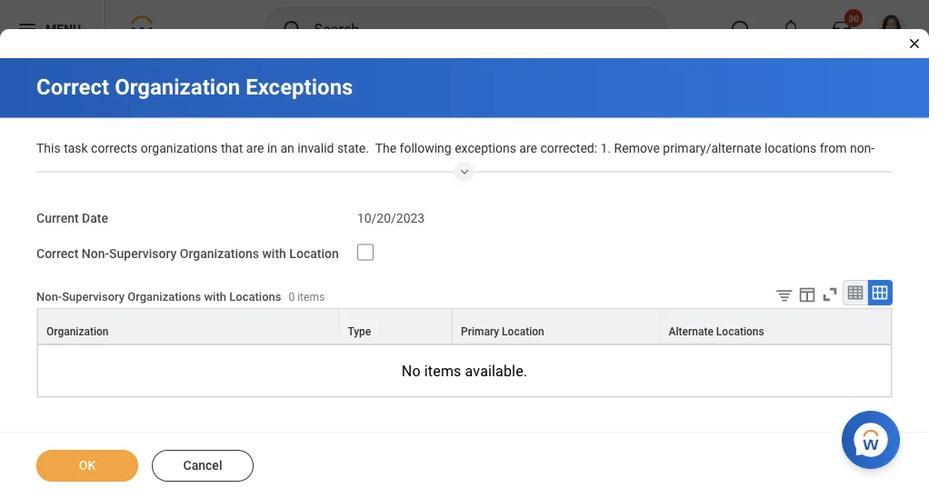 Task type: locate. For each thing, give the bounding box(es) containing it.
0 horizontal spatial create
[[322, 185, 357, 200]]

1 correct from the top
[[36, 74, 109, 100]]

locations right alternate
[[717, 326, 765, 339]]

2 are from the left
[[520, 141, 538, 156]]

state.
[[337, 141, 369, 156]]

level
[[163, 199, 189, 215]]

0 vertical spatial supervisory
[[36, 156, 102, 171]]

1 horizontal spatial items
[[425, 363, 462, 380]]

row containing organization
[[37, 309, 892, 345]]

organizations up the level
[[171, 170, 248, 185]]

1 vertical spatial supervisory
[[62, 290, 125, 303]]

0 horizontal spatial non-
[[36, 290, 62, 303]]

row inside correct organization exceptions main content
[[37, 309, 892, 345]]

remove
[[615, 141, 660, 156], [205, 156, 251, 171], [36, 170, 82, 185], [582, 170, 628, 185]]

no
[[402, 363, 421, 380]]

2 add from the left
[[814, 185, 836, 200]]

status
[[360, 185, 396, 200]]

an right in
[[281, 141, 295, 156]]

1 horizontal spatial create
[[720, 185, 755, 200]]

click to view/edit grid preferences image
[[798, 285, 818, 305]]

from left 3.
[[831, 170, 859, 185]]

correct organization exceptions
[[36, 74, 353, 100]]

1 horizontal spatial or
[[284, 156, 296, 171]]

1 vertical spatial correct
[[36, 246, 79, 261]]

to
[[518, 185, 530, 200], [127, 199, 138, 215]]

to left top-
[[127, 199, 138, 215]]

4.
[[569, 170, 579, 185]]

organizations.
[[105, 156, 185, 171], [458, 156, 538, 171], [105, 185, 185, 200]]

lost
[[298, 199, 319, 215]]

or
[[284, 156, 296, 171], [64, 199, 75, 215]]

staffing
[[742, 170, 785, 185]]

1 horizontal spatial location
[[502, 326, 545, 339]]

(i.e. left does
[[399, 185, 420, 200]]

locations left 0 on the bottom
[[229, 290, 282, 303]]

toolbar
[[761, 280, 893, 309]]

items
[[298, 291, 325, 303], [425, 363, 462, 380]]

cancel
[[183, 458, 222, 473]]

search image
[[282, 18, 303, 40]]

0 vertical spatial type
[[254, 156, 281, 171]]

2 horizontal spatial that
[[396, 170, 418, 185]]

0 vertical spatial type
[[369, 170, 393, 185]]

0 vertical spatial items
[[298, 291, 325, 303]]

1 horizontal spatial (i.e.
[[718, 170, 739, 185]]

organizations
[[141, 141, 218, 156], [171, 170, 248, 185], [533, 185, 610, 200], [192, 199, 269, 215]]

add
[[205, 185, 228, 200], [814, 185, 836, 200]]

0 vertical spatial location
[[290, 246, 339, 261]]

correct organization exceptions dialog
[[0, 0, 930, 498]]

items right 0 on the bottom
[[298, 291, 325, 303]]

(i.e. right a
[[718, 170, 739, 185]]

organizations. left 5.
[[105, 185, 185, 200]]

items inside non-supervisory organizations with locations 0 items
[[298, 291, 325, 303]]

be
[[665, 156, 679, 171]]

correct organization exceptions main content
[[0, 58, 930, 498]]

2 create from the left
[[720, 185, 755, 200]]

non- right "top."
[[862, 170, 886, 185]]

locations inside popup button
[[717, 326, 765, 339]]

an
[[281, 141, 295, 156], [278, 170, 292, 185], [231, 185, 245, 200]]

corrects
[[91, 141, 138, 156]]

0 vertical spatial that
[[221, 141, 243, 156]]

location down lost
[[290, 246, 339, 261]]

current date
[[36, 211, 108, 226]]

model)
[[788, 170, 828, 185]]

1 vertical spatial locations
[[717, 326, 765, 339]]

add right 6.
[[814, 185, 836, 200]]

an left visibility
[[278, 170, 292, 185]]

0 horizontal spatial are
[[246, 141, 264, 156]]

are left in
[[246, 141, 264, 156]]

non-
[[850, 141, 875, 156], [862, 170, 886, 185]]

correct up task
[[36, 74, 109, 100]]

from
[[820, 141, 847, 156], [735, 156, 762, 171], [141, 170, 168, 185], [831, 170, 859, 185]]

allow
[[474, 170, 504, 185]]

not
[[452, 170, 471, 185]]

type right set
[[369, 170, 393, 185]]

supervisory down date
[[62, 290, 125, 303]]

positions.
[[507, 170, 562, 185]]

no items available.
[[402, 363, 528, 380]]

that
[[221, 141, 243, 156], [396, 170, 418, 185], [272, 199, 295, 215]]

does
[[421, 170, 449, 185]]

location right primary
[[502, 326, 545, 339]]

organization button
[[38, 309, 339, 344]]

organization
[[765, 156, 836, 171], [295, 170, 365, 185], [248, 185, 319, 200]]

remove right 2.
[[205, 156, 251, 171]]

1 vertical spatial organization
[[46, 326, 109, 339]]

have
[[680, 185, 706, 200]]

that left does
[[396, 170, 418, 185]]

0 vertical spatial organizations
[[180, 246, 259, 261]]

ok button
[[36, 450, 138, 482]]

remove up hiring
[[615, 141, 660, 156]]

visibility
[[78, 199, 124, 215]]

1 horizontal spatial organization
[[115, 74, 240, 100]]

0 horizontal spatial add
[[205, 185, 228, 200]]

2 supervisory from the top
[[36, 185, 102, 200]]

0 horizontal spatial or
[[64, 199, 75, 215]]

corrected:
[[541, 141, 598, 156]]

the
[[375, 141, 397, 156]]

1 create from the left
[[322, 185, 357, 200]]

0 horizontal spatial locations
[[229, 290, 282, 303]]

1 vertical spatial location
[[502, 326, 545, 339]]

original
[[840, 185, 882, 200]]

alternate
[[669, 326, 714, 339]]

1 horizontal spatial add
[[814, 185, 836, 200]]

1 horizontal spatial are
[[520, 141, 538, 156]]

with
[[251, 170, 275, 185], [262, 246, 286, 261], [204, 290, 226, 303]]

1 vertical spatial supervisory
[[36, 185, 102, 200]]

correct for correct organization exceptions
[[36, 74, 109, 100]]

add right 5.
[[205, 185, 228, 200]]

correct for correct non-supervisory organizations with location
[[36, 246, 79, 261]]

row
[[37, 309, 892, 345]]

supervisory up current date
[[36, 185, 102, 200]]

0 vertical spatial locations
[[229, 290, 282, 303]]

(i.e.
[[718, 170, 739, 185], [399, 185, 420, 200]]

type/visibility
[[541, 156, 621, 171]]

type left date
[[36, 199, 60, 215]]

6.
[[800, 185, 811, 200]]

organization up them.
[[295, 170, 365, 185]]

toolbar inside correct organization exceptions main content
[[761, 280, 893, 309]]

1 vertical spatial type
[[36, 199, 60, 215]]

organizations
[[180, 246, 259, 261], [128, 290, 201, 303]]

from up the model)
[[820, 141, 847, 156]]

supervisory down top-
[[109, 246, 177, 261]]

1 horizontal spatial that
[[272, 199, 295, 215]]

primary
[[461, 326, 499, 339]]

which
[[613, 185, 646, 200]]

1 vertical spatial type
[[348, 326, 371, 339]]

1 vertical spatial non-
[[862, 170, 886, 185]]

a
[[710, 185, 716, 200]]

expand table image
[[871, 284, 890, 302]]

top-
[[141, 199, 163, 215]]

primary location button
[[453, 309, 660, 344]]

to right date)
[[518, 185, 530, 200]]

an right 5.
[[231, 185, 245, 200]]

supervisory up visibility
[[36, 156, 102, 171]]

available.
[[465, 363, 528, 380]]

1.
[[601, 141, 611, 156]]

2 correct from the top
[[36, 246, 79, 261]]

subordinate
[[388, 156, 455, 171]]

organizations up organization popup button
[[128, 290, 201, 303]]

1 vertical spatial organizations
[[128, 290, 201, 303]]

0 horizontal spatial type
[[254, 156, 281, 171]]

task
[[64, 141, 88, 156]]

profile logan mcneil element
[[868, 9, 919, 49]]

1 supervisory from the top
[[36, 156, 102, 171]]

top.
[[839, 156, 861, 171]]

or left date
[[64, 199, 75, 215]]

workday assistant region
[[842, 404, 908, 469]]

locations
[[229, 290, 282, 303], [717, 326, 765, 339]]

0 horizontal spatial that
[[221, 141, 243, 156]]

1 horizontal spatial type
[[369, 170, 393, 185]]

set
[[349, 156, 367, 171]]

should
[[624, 156, 662, 171]]

1 horizontal spatial non-
[[82, 246, 109, 261]]

items right no
[[425, 363, 462, 380]]

create
[[322, 185, 357, 200], [720, 185, 755, 200]]

3.
[[867, 156, 877, 171]]

type
[[369, 170, 393, 185], [36, 199, 60, 215]]

supervisory
[[36, 156, 102, 171], [36, 185, 102, 200]]

this task corrects organizations that are in an invalid state.  the following exceptions are corrected: 1. remove primary/alternate locations from non- supervisory organizations.  2. remove type or visibility set on subordinate organizations. type/visibility should be inherited from organization top.  3. remove positions from organizations with an organization type that does not allow positions.  4. remove hiring statuses (i.e. staffing model) from non- supervisory organizations.  5. add an organization create status (i.e. availability date) to organizations which don't have a create status. 6. add original type or visibility to top-level organizations that lost them.
[[36, 141, 886, 215]]

are up positions.
[[520, 141, 538, 156]]

organization
[[115, 74, 240, 100], [46, 326, 109, 339]]

hiring
[[631, 170, 663, 185]]

notifications large image
[[782, 20, 800, 38]]

non-
[[82, 246, 109, 261], [36, 290, 62, 303]]

correct
[[36, 74, 109, 100], [36, 246, 79, 261]]

type inside popup button
[[348, 326, 371, 339]]

0 vertical spatial correct
[[36, 74, 109, 100]]

1 horizontal spatial locations
[[717, 326, 765, 339]]

1 horizontal spatial type
[[348, 326, 371, 339]]

location
[[290, 246, 339, 261], [502, 326, 545, 339]]

in
[[267, 141, 277, 156]]

organizations down type/visibility
[[533, 185, 610, 200]]

non- down current
[[36, 290, 62, 303]]

exceptions
[[246, 74, 353, 100]]

0 horizontal spatial to
[[127, 199, 138, 215]]

non- up original
[[850, 141, 875, 156]]

are
[[246, 141, 264, 156], [520, 141, 538, 156]]

0 horizontal spatial items
[[298, 291, 325, 303]]

correct down current
[[36, 246, 79, 261]]

0 vertical spatial non-
[[82, 246, 109, 261]]

locations
[[765, 141, 817, 156]]

0 vertical spatial organization
[[115, 74, 240, 100]]

primary location
[[461, 326, 545, 339]]

that right 2.
[[221, 141, 243, 156]]

0 horizontal spatial location
[[290, 246, 339, 261]]

supervisory
[[109, 246, 177, 261], [62, 290, 125, 303]]

type
[[254, 156, 281, 171], [348, 326, 371, 339]]

statuses
[[666, 170, 715, 185]]

create down visibility
[[322, 185, 357, 200]]

that left lost
[[272, 199, 295, 215]]

0 horizontal spatial organization
[[46, 326, 109, 339]]

non- down date
[[82, 246, 109, 261]]

create right a
[[720, 185, 755, 200]]

or right in
[[284, 156, 296, 171]]

2 vertical spatial that
[[272, 199, 295, 215]]

0 vertical spatial with
[[251, 170, 275, 185]]

select to filter grid data image
[[775, 286, 795, 305]]

organizations up non-supervisory organizations with locations 0 items
[[180, 246, 259, 261]]



Task type: vqa. For each thing, say whether or not it's contained in the screenshot.
the right ITEMS
yes



Task type: describe. For each thing, give the bounding box(es) containing it.
availability
[[423, 185, 483, 200]]

inherited
[[683, 156, 732, 171]]

10/20/2023
[[357, 211, 425, 226]]

1 are from the left
[[246, 141, 264, 156]]

this
[[36, 141, 61, 156]]

1 vertical spatial with
[[262, 246, 286, 261]]

type button
[[340, 309, 452, 344]]

alternate locations button
[[661, 309, 891, 344]]

visibility
[[299, 156, 346, 171]]

status.
[[758, 185, 797, 200]]

0 vertical spatial non-
[[850, 141, 875, 156]]

0
[[289, 291, 295, 303]]

current
[[36, 211, 79, 226]]

chevron up image
[[454, 164, 476, 181]]

5.
[[192, 185, 202, 200]]

2.
[[192, 156, 202, 171]]

correct non-supervisory organizations with location
[[36, 246, 339, 261]]

them.
[[322, 199, 354, 215]]

following
[[400, 141, 452, 156]]

remove down 1.
[[582, 170, 628, 185]]

organization down in
[[248, 185, 319, 200]]

date)
[[486, 185, 515, 200]]

don't
[[649, 185, 677, 200]]

positions
[[85, 170, 137, 185]]

1 vertical spatial items
[[425, 363, 462, 380]]

organization inside popup button
[[46, 326, 109, 339]]

on
[[370, 156, 384, 171]]

remove down this
[[36, 170, 82, 185]]

ok
[[79, 458, 96, 473]]

inbox large image
[[833, 20, 851, 38]]

type inside this task corrects organizations that are in an invalid state.  the following exceptions are corrected: 1. remove primary/alternate locations from non- supervisory organizations.  2. remove type or visibility set on subordinate organizations. type/visibility should be inherited from organization top.  3. remove positions from organizations with an organization type that does not allow positions.  4. remove hiring statuses (i.e. staffing model) from non- supervisory organizations.  5. add an organization create status (i.e. availability date) to organizations which don't have a create status. 6. add original type or visibility to top-level organizations that lost them.
[[254, 156, 281, 171]]

invalid
[[298, 141, 334, 156]]

organizations. up date)
[[458, 156, 538, 171]]

close correct organization exceptions image
[[908, 36, 922, 51]]

organizations right the level
[[192, 199, 269, 215]]

location inside popup button
[[502, 326, 545, 339]]

1 add from the left
[[205, 185, 228, 200]]

current date element
[[357, 200, 425, 227]]

organizations. up top-
[[105, 156, 185, 171]]

exceptions
[[455, 141, 517, 156]]

from up status. in the right of the page
[[735, 156, 762, 171]]

2 vertical spatial with
[[204, 290, 226, 303]]

table image
[[847, 284, 865, 302]]

0 horizontal spatial type
[[36, 199, 60, 215]]

from up top-
[[141, 170, 168, 185]]

date
[[82, 211, 108, 226]]

1 vertical spatial non-
[[36, 290, 62, 303]]

alternate locations
[[669, 326, 765, 339]]

organization up 6.
[[765, 156, 836, 171]]

1 vertical spatial or
[[64, 199, 75, 215]]

1 horizontal spatial to
[[518, 185, 530, 200]]

0 vertical spatial supervisory
[[109, 246, 177, 261]]

with inside this task corrects organizations that are in an invalid state.  the following exceptions are corrected: 1. remove primary/alternate locations from non- supervisory organizations.  2. remove type or visibility set on subordinate organizations. type/visibility should be inherited from organization top.  3. remove positions from organizations with an organization type that does not allow positions.  4. remove hiring statuses (i.e. staffing model) from non- supervisory organizations.  5. add an organization create status (i.e. availability date) to organizations which don't have a create status. 6. add original type or visibility to top-level organizations that lost them.
[[251, 170, 275, 185]]

non-supervisory organizations with locations 0 items
[[36, 290, 325, 303]]

fullscreen image
[[821, 285, 841, 305]]

cancel button
[[152, 450, 254, 482]]

0 vertical spatial or
[[284, 156, 296, 171]]

0 horizontal spatial (i.e.
[[399, 185, 420, 200]]

primary/alternate
[[663, 141, 762, 156]]

organizations up 5.
[[141, 141, 218, 156]]

1 vertical spatial that
[[396, 170, 418, 185]]



